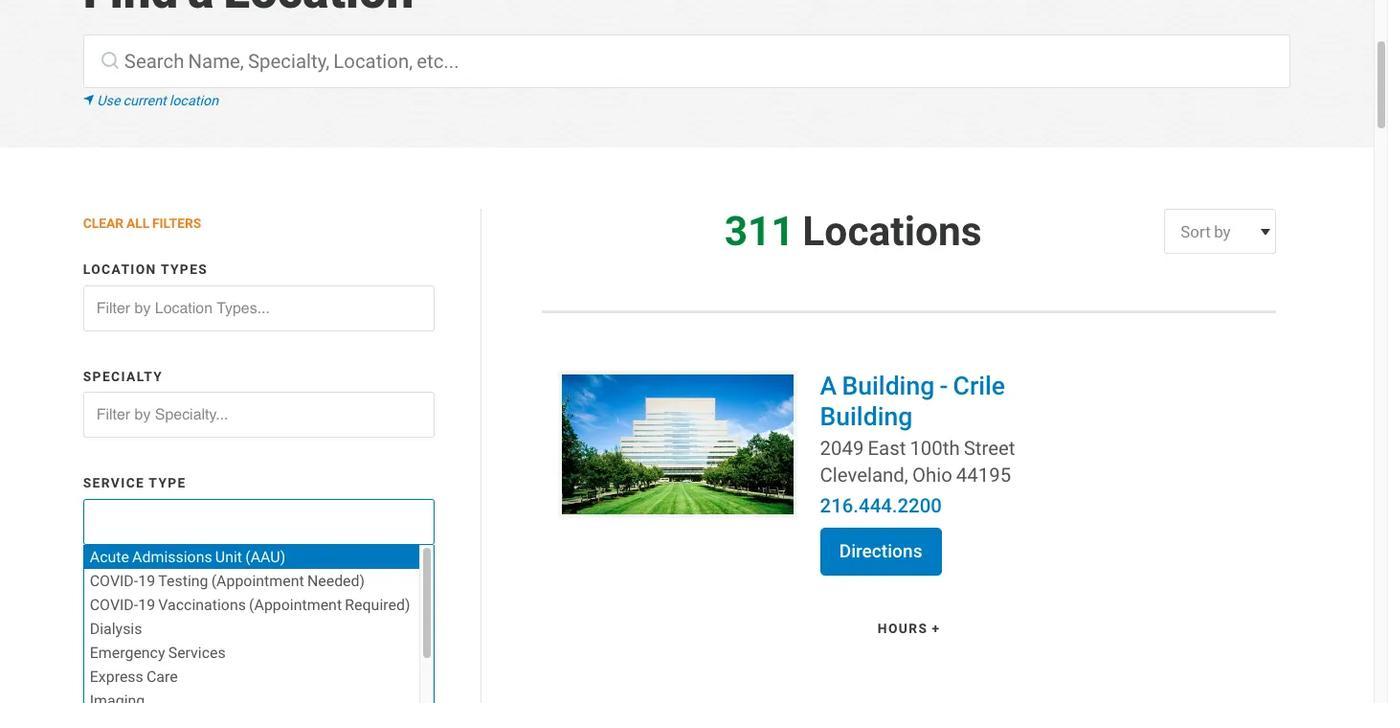 Task type: describe. For each thing, give the bounding box(es) containing it.
use current location icon image
[[83, 95, 94, 106]]

2 covid- from the top
[[90, 595, 138, 614]]

filters
[[152, 215, 201, 232]]

acute admissions unit (aau) covid-19 testing (appointment needed) covid-19 vaccinations (appointment required) dialysis emergency services express care
[[90, 547, 410, 686]]

use
[[97, 92, 120, 109]]

Search Name, Specialty, Location, etc... search field
[[83, 34, 1292, 88]]

crile
[[954, 370, 1006, 401]]

location types
[[83, 261, 208, 278]]

care
[[146, 667, 178, 686]]

-
[[940, 370, 949, 401]]

hours
[[878, 620, 929, 637]]

location
[[169, 92, 219, 109]]

hours link
[[528, 610, 1292, 652]]

ohio
[[913, 462, 953, 487]]

a building - crile building link
[[821, 370, 1006, 432]]

building up east
[[821, 400, 913, 432]]

locations
[[803, 205, 982, 257]]

1 vertical spatial (appointment
[[249, 595, 342, 614]]

clear
[[83, 215, 124, 232]]

1 covid- from the top
[[90, 571, 138, 590]]

acute
[[90, 547, 129, 566]]

unit
[[215, 547, 242, 566]]

0 vertical spatial (appointment
[[211, 571, 304, 590]]

1 19 from the top
[[138, 571, 155, 590]]



Task type: locate. For each thing, give the bounding box(es) containing it.
a building - crile building image
[[558, 371, 798, 518]]

location
[[83, 261, 157, 278]]

2 19 from the top
[[138, 595, 155, 614]]

building
[[843, 370, 935, 401], [821, 400, 913, 432]]

None text field
[[89, 501, 248, 543]]

216.444.2200 link
[[821, 493, 1065, 520]]

dialysis
[[90, 619, 142, 638]]

2049
[[821, 436, 864, 461]]

vaccinations
[[158, 595, 246, 614]]

emergency
[[90, 643, 165, 662]]

(appointment down (aau)
[[211, 571, 304, 590]]

(aau)
[[245, 547, 286, 566]]

0 vertical spatial covid-
[[90, 571, 138, 590]]

street
[[964, 436, 1016, 461]]

directions
[[840, 541, 923, 563]]

a building - crile building 2049 east 100th street cleveland, ohio 44195 216.444.2200
[[821, 370, 1016, 518]]

covid-
[[90, 571, 138, 590], [90, 595, 138, 614]]

44195
[[957, 462, 1012, 487]]

100th
[[910, 436, 960, 461]]

clear all filters link
[[83, 209, 435, 240]]

directions link
[[821, 528, 942, 576]]

216.444.2200
[[821, 493, 943, 518]]

service type
[[83, 474, 187, 492]]

1 vertical spatial 19
[[138, 595, 155, 614]]

use current location
[[94, 92, 219, 109]]

types
[[161, 261, 208, 278]]

required)
[[345, 595, 410, 614]]

express
[[90, 667, 143, 686]]

cleveland,
[[821, 462, 909, 487]]

None text field
[[89, 287, 430, 329], [89, 394, 430, 436], [89, 287, 430, 329], [89, 394, 430, 436]]

311
[[725, 205, 795, 257]]

0 vertical spatial 19
[[138, 571, 155, 590]]

19 up dialysis
[[138, 595, 155, 614]]

building left -
[[843, 370, 935, 401]]

east
[[868, 436, 907, 461]]

19
[[138, 571, 155, 590], [138, 595, 155, 614]]

needed)
[[307, 571, 365, 590]]

19 down admissions
[[138, 571, 155, 590]]

all
[[126, 215, 150, 232]]

clear all filters
[[83, 215, 201, 232]]

admissions
[[132, 547, 212, 566]]

use current location link
[[83, 91, 1292, 111]]

1 vertical spatial covid-
[[90, 595, 138, 614]]

services
[[168, 643, 226, 662]]

(appointment down needed)
[[249, 595, 342, 614]]

covid- up dialysis
[[90, 595, 138, 614]]

(appointment
[[211, 571, 304, 590], [249, 595, 342, 614]]

type
[[149, 474, 187, 492]]

service
[[83, 474, 145, 492]]

covid- down acute
[[90, 571, 138, 590]]

311 locations
[[725, 205, 982, 257]]

testing
[[158, 571, 208, 590]]

current
[[123, 92, 166, 109]]

a
[[821, 370, 837, 401]]

specialty
[[83, 367, 163, 385]]



Task type: vqa. For each thing, say whether or not it's contained in the screenshot.
Care
yes



